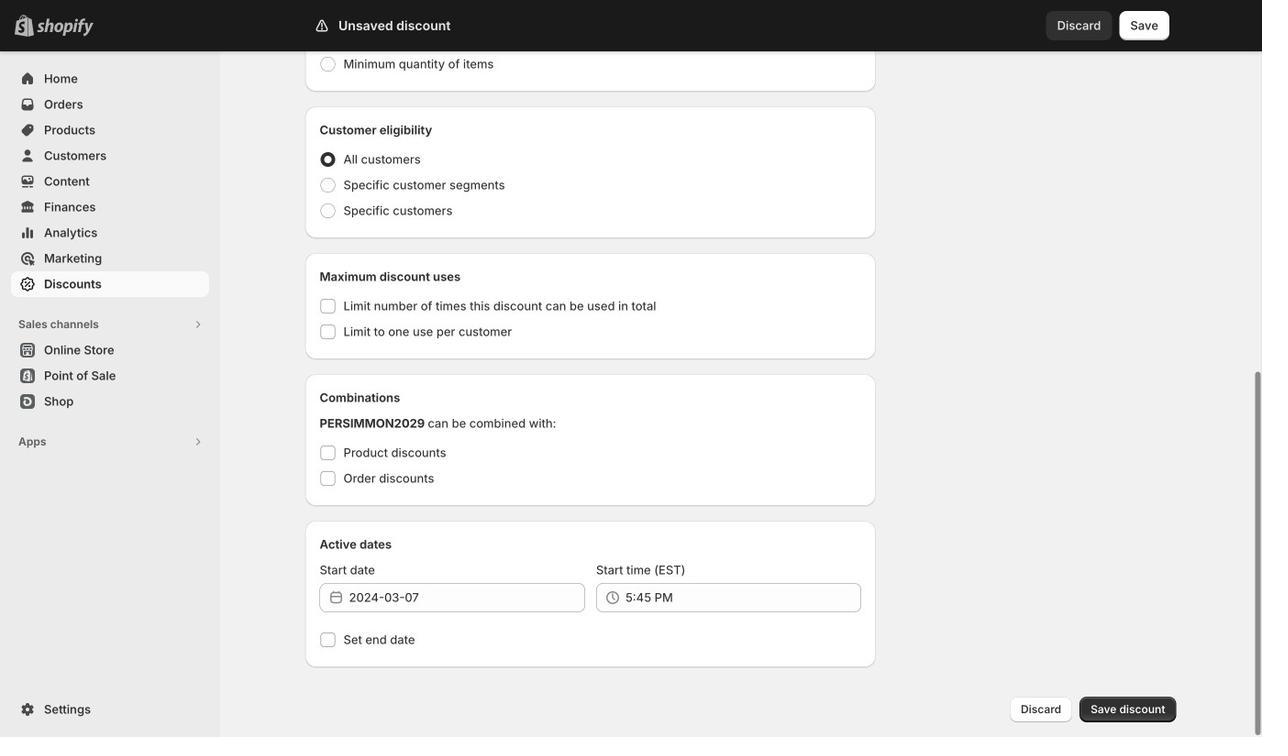 Task type: describe. For each thing, give the bounding box(es) containing it.
shopify image
[[37, 18, 94, 36]]



Task type: vqa. For each thing, say whether or not it's contained in the screenshot.
YYYY-MM-DD TEXT BOX
yes



Task type: locate. For each thing, give the bounding box(es) containing it.
Enter time text field
[[625, 583, 861, 613]]

YYYY-MM-DD text field
[[349, 583, 585, 613]]



